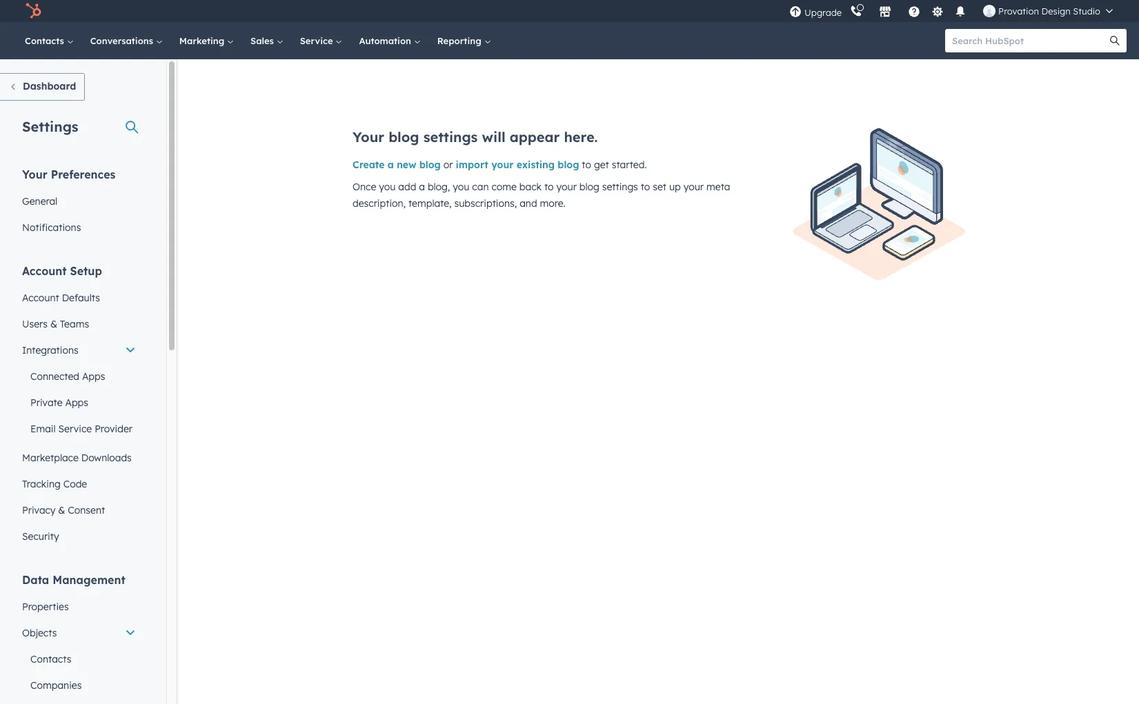 Task type: locate. For each thing, give the bounding box(es) containing it.
objects
[[22, 627, 57, 640]]

create a new blog or import your existing blog to get started.
[[353, 159, 647, 171]]

1 horizontal spatial &
[[58, 505, 65, 517]]

1 vertical spatial contacts link
[[14, 647, 144, 673]]

account setup element
[[14, 264, 144, 550]]

0 vertical spatial a
[[388, 159, 394, 171]]

1 horizontal spatial to
[[582, 159, 592, 171]]

account up account defaults
[[22, 264, 67, 278]]

1 vertical spatial account
[[22, 292, 59, 304]]

to up more.
[[545, 181, 554, 193]]

service right sales link
[[300, 35, 336, 46]]

more.
[[540, 197, 566, 210]]

account for account setup
[[22, 264, 67, 278]]

you
[[379, 181, 396, 193], [453, 181, 470, 193]]

private apps
[[30, 397, 88, 409]]

blog down here.
[[558, 159, 579, 171]]

new
[[397, 159, 417, 171]]

a right add
[[419, 181, 425, 193]]

and
[[520, 197, 537, 210]]

1 vertical spatial &
[[58, 505, 65, 517]]

automation
[[359, 35, 414, 46]]

to left set
[[641, 181, 650, 193]]

& right 'users'
[[50, 318, 57, 331]]

template,
[[409, 197, 452, 210]]

here.
[[564, 128, 598, 146]]

1 horizontal spatial your
[[353, 128, 384, 146]]

private apps link
[[14, 390, 144, 416]]

to
[[582, 159, 592, 171], [545, 181, 554, 193], [641, 181, 650, 193]]

provation
[[999, 6, 1039, 17]]

management
[[53, 574, 125, 587]]

general link
[[14, 188, 144, 215]]

can
[[472, 181, 489, 193]]

1 horizontal spatial a
[[419, 181, 425, 193]]

0 vertical spatial service
[[300, 35, 336, 46]]

you up description,
[[379, 181, 396, 193]]

0 horizontal spatial to
[[545, 181, 554, 193]]

contacts up 'companies'
[[30, 654, 71, 666]]

1 vertical spatial settings
[[602, 181, 638, 193]]

properties
[[22, 601, 69, 614]]

0 vertical spatial apps
[[82, 371, 105, 383]]

& right privacy
[[58, 505, 65, 517]]

meta
[[707, 181, 731, 193]]

2 you from the left
[[453, 181, 470, 193]]

will
[[482, 128, 506, 146]]

0 vertical spatial &
[[50, 318, 57, 331]]

settings
[[424, 128, 478, 146], [602, 181, 638, 193]]

account up 'users'
[[22, 292, 59, 304]]

properties link
[[14, 594, 144, 621]]

or
[[444, 159, 453, 171]]

1 horizontal spatial settings
[[602, 181, 638, 193]]

0 vertical spatial your
[[353, 128, 384, 146]]

0 horizontal spatial &
[[50, 318, 57, 331]]

your
[[492, 159, 514, 171], [557, 181, 577, 193], [684, 181, 704, 193]]

1 you from the left
[[379, 181, 396, 193]]

marketplaces button
[[871, 0, 900, 22]]

you left can
[[453, 181, 470, 193]]

apps for connected apps
[[82, 371, 105, 383]]

come
[[492, 181, 517, 193]]

connected
[[30, 371, 79, 383]]

your for your blog settings will appear here.
[[353, 128, 384, 146]]

apps
[[82, 371, 105, 383], [65, 397, 88, 409]]

1 vertical spatial a
[[419, 181, 425, 193]]

email service provider link
[[14, 416, 144, 442]]

settings up or
[[424, 128, 478, 146]]

your up create
[[353, 128, 384, 146]]

notifications button
[[949, 0, 973, 22]]

2 account from the top
[[22, 292, 59, 304]]

connected apps
[[30, 371, 105, 383]]

search image
[[1111, 36, 1120, 46]]

marketplace downloads
[[22, 452, 132, 465]]

upgrade image
[[790, 6, 802, 18]]

contacts link for companies link
[[14, 647, 144, 673]]

setup
[[70, 264, 102, 278]]

contacts link down hubspot 'link'
[[17, 22, 82, 59]]

contacts link up 'companies'
[[14, 647, 144, 673]]

apps inside 'link'
[[82, 371, 105, 383]]

&
[[50, 318, 57, 331], [58, 505, 65, 517]]

contacts inside "data management" element
[[30, 654, 71, 666]]

0 vertical spatial account
[[22, 264, 67, 278]]

0 horizontal spatial service
[[58, 423, 92, 436]]

general
[[22, 195, 57, 208]]

0 vertical spatial settings
[[424, 128, 478, 146]]

service link
[[292, 22, 351, 59]]

to for back
[[545, 181, 554, 193]]

description,
[[353, 197, 406, 210]]

account defaults link
[[14, 285, 144, 311]]

notifications
[[22, 222, 81, 234]]

downloads
[[81, 452, 132, 465]]

apps down connected apps 'link' on the left of page
[[65, 397, 88, 409]]

1 horizontal spatial you
[[453, 181, 470, 193]]

your up general
[[22, 168, 47, 182]]

email service provider
[[30, 423, 133, 436]]

contacts down hubspot 'link'
[[25, 35, 67, 46]]

blog down get
[[580, 181, 600, 193]]

studio
[[1074, 6, 1101, 17]]

code
[[63, 478, 87, 491]]

0 horizontal spatial you
[[379, 181, 396, 193]]

privacy
[[22, 505, 55, 517]]

1 horizontal spatial service
[[300, 35, 336, 46]]

0 vertical spatial contacts
[[25, 35, 67, 46]]

integrations button
[[14, 338, 144, 364]]

1 account from the top
[[22, 264, 67, 278]]

a
[[388, 159, 394, 171], [419, 181, 425, 193]]

1 vertical spatial contacts
[[30, 654, 71, 666]]

menu
[[788, 0, 1123, 22]]

contacts
[[25, 35, 67, 46], [30, 654, 71, 666]]

account for account defaults
[[22, 292, 59, 304]]

your right the up
[[684, 181, 704, 193]]

add
[[398, 181, 416, 193]]

notifications link
[[14, 215, 144, 241]]

service down private apps link
[[58, 423, 92, 436]]

to left get
[[582, 159, 592, 171]]

0 vertical spatial contacts link
[[17, 22, 82, 59]]

back
[[520, 181, 542, 193]]

data management element
[[14, 573, 144, 705]]

account setup
[[22, 264, 102, 278]]

your preferences element
[[14, 167, 144, 241]]

reporting link
[[429, 22, 499, 59]]

settings down started.
[[602, 181, 638, 193]]

1 vertical spatial your
[[22, 168, 47, 182]]

conversations
[[90, 35, 156, 46]]

james peterson image
[[984, 5, 996, 17]]

users & teams
[[22, 318, 89, 331]]

& for privacy
[[58, 505, 65, 517]]

blog
[[389, 128, 419, 146], [419, 159, 441, 171], [558, 159, 579, 171], [580, 181, 600, 193]]

your up more.
[[557, 181, 577, 193]]

a left "new"
[[388, 159, 394, 171]]

users
[[22, 318, 48, 331]]

1 vertical spatial apps
[[65, 397, 88, 409]]

sales link
[[242, 22, 292, 59]]

your up the come on the top of page
[[492, 159, 514, 171]]

hubspot link
[[17, 3, 52, 19]]

apps down the integrations button
[[82, 371, 105, 383]]

1 vertical spatial service
[[58, 423, 92, 436]]

0 horizontal spatial your
[[22, 168, 47, 182]]

calling icon button
[[845, 2, 868, 20]]

your
[[353, 128, 384, 146], [22, 168, 47, 182]]

0 horizontal spatial settings
[[424, 128, 478, 146]]



Task type: describe. For each thing, give the bounding box(es) containing it.
0 horizontal spatial your
[[492, 159, 514, 171]]

menu containing provation design studio
[[788, 0, 1123, 22]]

email
[[30, 423, 56, 436]]

upgrade
[[805, 7, 842, 18]]

dashboard
[[23, 80, 76, 92]]

import your existing blog link
[[456, 159, 579, 171]]

marketplaces image
[[879, 6, 892, 19]]

dashboard link
[[0, 73, 85, 101]]

blog up "new"
[[389, 128, 419, 146]]

appear
[[510, 128, 560, 146]]

consent
[[68, 505, 105, 517]]

settings inside once you add a blog, you can come back to your blog settings to set up your meta description, template, subscriptions, and more.
[[602, 181, 638, 193]]

up
[[669, 181, 681, 193]]

import
[[456, 159, 489, 171]]

users & teams link
[[14, 311, 144, 338]]

2 horizontal spatial your
[[684, 181, 704, 193]]

preferences
[[51, 168, 116, 182]]

notifications image
[[955, 6, 967, 19]]

conversations link
[[82, 22, 171, 59]]

your blog settings will appear here.
[[353, 128, 598, 146]]

help image
[[908, 6, 921, 19]]

& for users
[[50, 318, 57, 331]]

contacts link for 'conversations' link
[[17, 22, 82, 59]]

settings link
[[929, 4, 946, 18]]

objects button
[[14, 621, 144, 647]]

service inside email service provider link
[[58, 423, 92, 436]]

existing
[[517, 159, 555, 171]]

teams
[[60, 318, 89, 331]]

blog left or
[[419, 159, 441, 171]]

a inside once you add a blog, you can come back to your blog settings to set up your meta description, template, subscriptions, and more.
[[419, 181, 425, 193]]

private
[[30, 397, 63, 409]]

blog,
[[428, 181, 450, 193]]

reporting
[[437, 35, 484, 46]]

calling icon image
[[850, 6, 863, 18]]

companies
[[30, 680, 82, 692]]

design
[[1042, 6, 1071, 17]]

security link
[[14, 524, 144, 550]]

marketing link
[[171, 22, 242, 59]]

tracking
[[22, 478, 61, 491]]

hubspot image
[[25, 3, 41, 19]]

provider
[[95, 423, 133, 436]]

help button
[[903, 0, 926, 22]]

account defaults
[[22, 292, 100, 304]]

provation design studio button
[[975, 0, 1122, 22]]

once you add a blog, you can come back to your blog settings to set up your meta description, template, subscriptions, and more.
[[353, 181, 731, 210]]

set
[[653, 181, 667, 193]]

apps for private apps
[[65, 397, 88, 409]]

your preferences
[[22, 168, 116, 182]]

get
[[594, 159, 609, 171]]

subscriptions,
[[455, 197, 517, 210]]

connected apps link
[[14, 364, 144, 390]]

data management
[[22, 574, 125, 587]]

create
[[353, 159, 385, 171]]

marketing
[[179, 35, 227, 46]]

settings image
[[932, 6, 944, 18]]

create a new blog button
[[353, 157, 441, 173]]

privacy & consent
[[22, 505, 105, 517]]

automation link
[[351, 22, 429, 59]]

search button
[[1104, 29, 1127, 52]]

started.
[[612, 159, 647, 171]]

2 horizontal spatial to
[[641, 181, 650, 193]]

tracking code
[[22, 478, 87, 491]]

provation design studio
[[999, 6, 1101, 17]]

companies link
[[14, 673, 144, 699]]

data
[[22, 574, 49, 587]]

marketplace
[[22, 452, 79, 465]]

sales
[[251, 35, 277, 46]]

1 horizontal spatial your
[[557, 181, 577, 193]]

to for blog
[[582, 159, 592, 171]]

0 horizontal spatial a
[[388, 159, 394, 171]]

Search HubSpot search field
[[946, 29, 1115, 52]]

defaults
[[62, 292, 100, 304]]

blog inside once you add a blog, you can come back to your blog settings to set up your meta description, template, subscriptions, and more.
[[580, 181, 600, 193]]

tracking code link
[[14, 471, 144, 498]]

settings
[[22, 118, 78, 135]]

your for your preferences
[[22, 168, 47, 182]]

once
[[353, 181, 376, 193]]

privacy & consent link
[[14, 498, 144, 524]]

integrations
[[22, 344, 78, 357]]

service inside the service link
[[300, 35, 336, 46]]

security
[[22, 531, 59, 543]]

marketplace downloads link
[[14, 445, 144, 471]]



Task type: vqa. For each thing, say whether or not it's contained in the screenshot.
existing
yes



